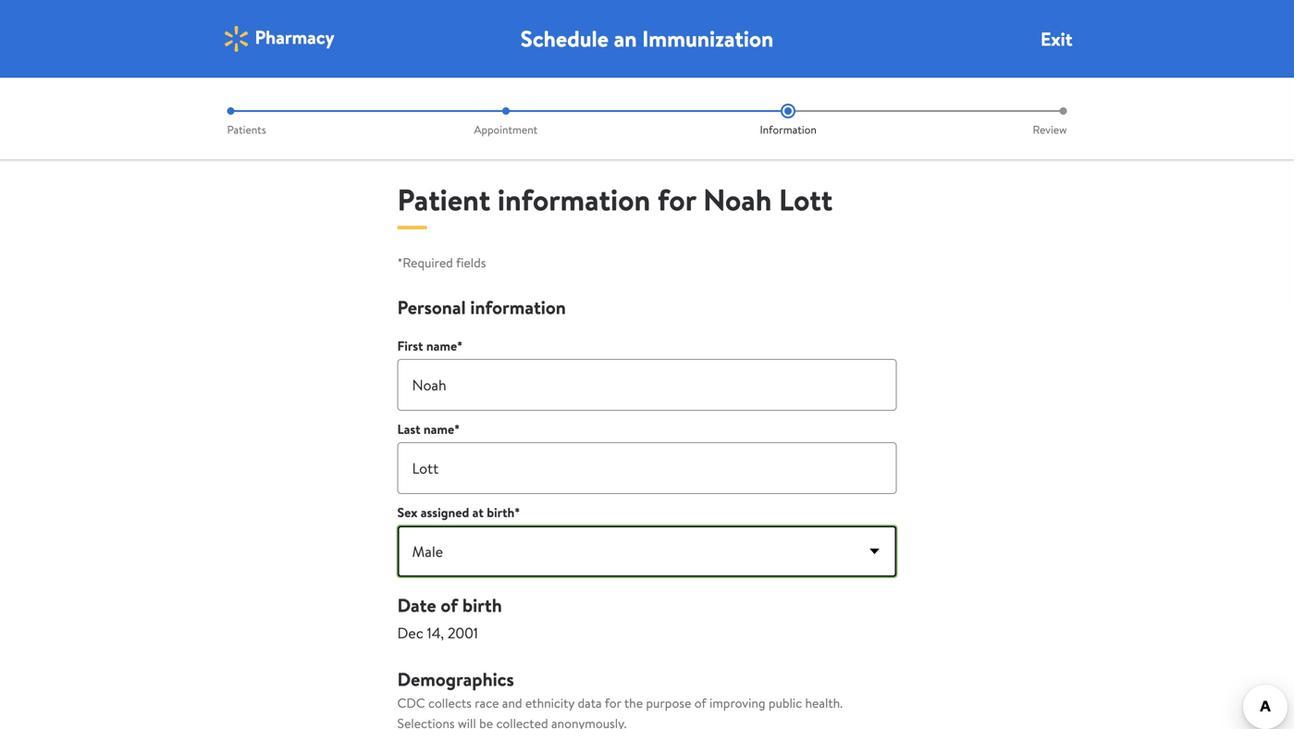 Task type: vqa. For each thing, say whether or not it's contained in the screenshot.
the
yes



Task type: locate. For each thing, give the bounding box(es) containing it.
1 vertical spatial name*
[[424, 420, 460, 438]]

information
[[498, 179, 651, 220], [471, 294, 566, 320]]

name* for first name*
[[427, 337, 463, 355]]

patient
[[398, 179, 491, 220]]

first
[[398, 337, 423, 355]]

demographics
[[398, 666, 514, 692]]

ethnicity
[[526, 694, 575, 712]]

0 horizontal spatial of
[[441, 592, 458, 618]]

1 horizontal spatial for
[[658, 179, 696, 220]]

of up the 2001
[[441, 592, 458, 618]]

name* right first
[[427, 337, 463, 355]]

last
[[398, 420, 421, 438]]

0 vertical spatial name*
[[427, 337, 463, 355]]

schedule an immunization
[[521, 23, 774, 54]]

last name*
[[398, 420, 460, 438]]

0 vertical spatial information
[[498, 179, 651, 220]]

of right purpose
[[695, 694, 707, 712]]

the
[[625, 694, 643, 712]]

collected
[[497, 715, 549, 729]]

dec
[[398, 623, 424, 643]]

public
[[769, 694, 803, 712]]

*required fields
[[398, 254, 486, 272]]

information for personal
[[471, 294, 566, 320]]

fields
[[456, 254, 486, 272]]

information for patient
[[498, 179, 651, 220]]

information inside 'element'
[[471, 294, 566, 320]]

be
[[480, 715, 493, 729]]

1 horizontal spatial of
[[695, 694, 707, 712]]

birth*
[[487, 504, 521, 522]]

selections
[[398, 715, 455, 729]]

health.
[[806, 694, 843, 712]]

date of birth dec 14, 2001
[[398, 592, 502, 643]]

demographics cdc collects race and ethnicity data for the purpose of improving public health. selections will be collected anonymously.
[[398, 666, 843, 729]]

first name*
[[398, 337, 463, 355]]

for
[[658, 179, 696, 220], [605, 694, 622, 712]]

personal information element
[[398, 294, 897, 644]]

name*
[[427, 337, 463, 355], [424, 420, 460, 438]]

for left the
[[605, 694, 622, 712]]

1 vertical spatial information
[[471, 294, 566, 320]]

pharmacy
[[255, 24, 335, 50]]

immunization
[[643, 23, 774, 54]]

name* right 'last'
[[424, 420, 460, 438]]

1 vertical spatial of
[[695, 694, 707, 712]]

of
[[441, 592, 458, 618], [695, 694, 707, 712]]

1 vertical spatial for
[[605, 694, 622, 712]]

0 horizontal spatial for
[[605, 694, 622, 712]]

data
[[578, 694, 602, 712]]

appointment list item
[[365, 104, 647, 137]]

for inside demographics cdc collects race and ethnicity data for the purpose of improving public health. selections will be collected anonymously.
[[605, 694, 622, 712]]

date
[[398, 592, 437, 618]]

0 vertical spatial of
[[441, 592, 458, 618]]

information list item
[[647, 104, 930, 137]]

race
[[475, 694, 499, 712]]

Last name* text field
[[398, 442, 897, 494]]

for left noah
[[658, 179, 696, 220]]

list
[[224, 104, 1071, 137]]

review
[[1033, 122, 1068, 137]]



Task type: describe. For each thing, give the bounding box(es) containing it.
information
[[760, 122, 817, 137]]

demographics element
[[398, 666, 897, 729]]

anonymously.
[[552, 715, 627, 729]]

review list item
[[930, 104, 1071, 137]]

assigned
[[421, 504, 470, 522]]

an
[[614, 23, 637, 54]]

14,
[[427, 623, 444, 643]]

noah
[[704, 179, 772, 220]]

exit
[[1041, 26, 1073, 52]]

appointment
[[474, 122, 538, 137]]

2001
[[448, 623, 479, 643]]

patients
[[227, 122, 266, 137]]

list containing patients
[[224, 104, 1071, 137]]

patients list item
[[224, 104, 365, 137]]

lott
[[779, 179, 833, 220]]

name* for last name*
[[424, 420, 460, 438]]

will
[[458, 715, 476, 729]]

cdc
[[398, 694, 425, 712]]

First name* text field
[[398, 359, 897, 411]]

sex
[[398, 504, 418, 522]]

exit button
[[1041, 26, 1073, 52]]

of inside date of birth dec 14, 2001
[[441, 592, 458, 618]]

schedule
[[521, 23, 609, 54]]

collects
[[429, 694, 472, 712]]

improving
[[710, 694, 766, 712]]

sex assigned at birth*
[[398, 504, 521, 522]]

patient information for noah lott
[[398, 179, 833, 220]]

birth
[[463, 592, 502, 618]]

0 vertical spatial for
[[658, 179, 696, 220]]

personal information
[[398, 294, 566, 320]]

personal
[[398, 294, 466, 320]]

pharmacy button
[[222, 24, 335, 54]]

of inside demographics cdc collects race and ethnicity data for the purpose of improving public health. selections will be collected anonymously.
[[695, 694, 707, 712]]

and
[[502, 694, 523, 712]]

purpose
[[646, 694, 692, 712]]

*required
[[398, 254, 453, 272]]

at
[[473, 504, 484, 522]]



